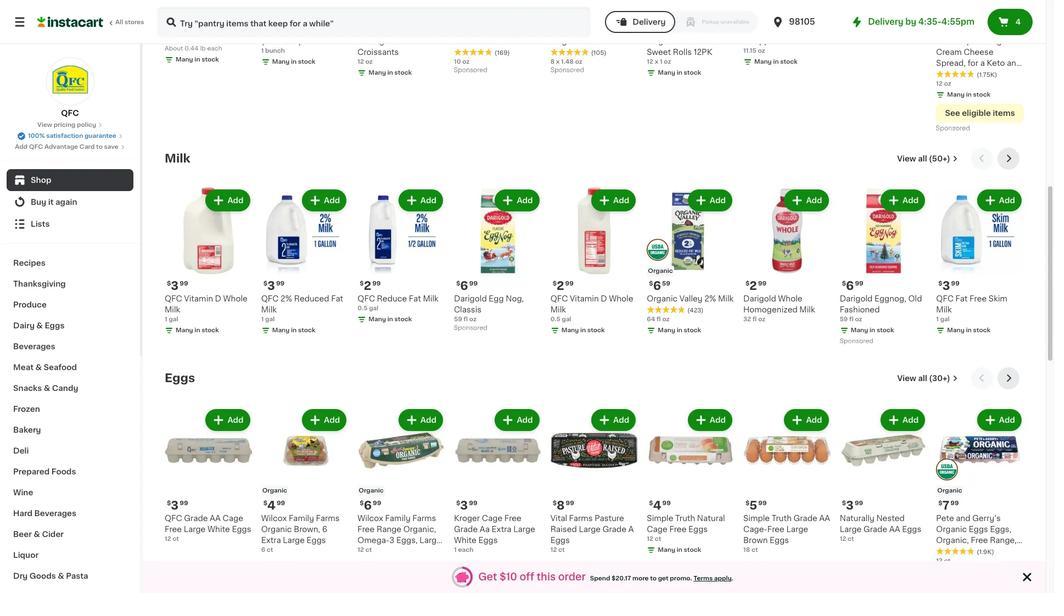 Task type: describe. For each thing, give the bounding box(es) containing it.
milk inside 'darigold whole homogenized milk 32 fl oz'
[[800, 306, 815, 314]]

grade inside qfc grade aa cage free large white eggs 12 ct
[[184, 515, 208, 522]]

qfc reduce fat milk 0.5 gal
[[358, 295, 439, 312]]

brown inside wilcox family farms free range organic, omega-3 eggs, large brown
[[358, 548, 382, 555]]

in for qfc vitamin d whole milk 0.5 gal
[[580, 327, 586, 334]]

99 inside $ 8 99
[[566, 500, 574, 507]]

original inside the ritz fresh stacks original crackers
[[551, 37, 581, 45]]

raised
[[551, 526, 577, 533]]

chef
[[865, 26, 884, 34]]

green onions (scallions) 1 bunch
[[261, 26, 315, 54]]

oz inside king's hawaiian original hawaiian sweet rolls 12pk 12 x 1 oz
[[664, 59, 671, 65]]

view all (30+) button
[[893, 367, 963, 389]]

many in stock up eligible
[[947, 92, 991, 98]]

0 vertical spatial lb
[[187, 37, 193, 43]]

beer & cider link
[[7, 524, 133, 545]]

oz inside schwartz brothers bakery butter croissants 12 oz
[[366, 59, 373, 65]]

99 up fresh on the top of page
[[566, 12, 575, 18]]

stacks
[[591, 26, 617, 34]]

sponsored badge image for sabra hummus, classic
[[454, 67, 487, 73]]

large inside 'vital farms pasture raised large grade a eggs 12 ct'
[[579, 526, 601, 533]]

recipes
[[13, 259, 45, 267]]

& for meat
[[35, 364, 42, 371]]

99 up the simple truth natural cage free eggs 12 ct at the right of page
[[663, 500, 671, 507]]

1 vertical spatial hawaiian
[[679, 37, 714, 45]]

11.15
[[744, 48, 757, 54]]

8 x 1.48 oz
[[551, 59, 583, 65]]

in for schwartz brothers bakery butter croissants 12 oz
[[388, 70, 393, 76]]

$ up qfc fat free skim milk 1 gal
[[939, 281, 943, 287]]

range
[[377, 526, 402, 533]]

oz right 64
[[663, 317, 670, 323]]

$ 2 99 for darigold whole homogenized milk
[[746, 280, 767, 292]]

hummus,
[[478, 26, 515, 34]]

many for king's hawaiian original hawaiian sweet rolls 12pk 12 x 1 oz
[[658, 70, 675, 76]]

$ up the omega-
[[360, 500, 364, 507]]

98105 button
[[772, 7, 838, 37]]

card
[[80, 144, 95, 150]]

ct inside qfc grade aa cage free large white eggs 12 ct
[[173, 536, 179, 542]]

99 inside $ 5 99
[[759, 500, 767, 507]]

99 up wilcox family farms organic brown, 6 extra large eggs 6 ct
[[277, 500, 285, 507]]

this
[[537, 572, 556, 582]]

gal inside qfc reduce fat milk 0.5 gal
[[369, 306, 379, 312]]

99 up the qfc 2% reduced fat milk 1 gal
[[276, 281, 285, 287]]

0 horizontal spatial 8
[[551, 59, 555, 65]]

12 oz
[[937, 81, 952, 87]]

view pricing policy
[[37, 122, 96, 128]]

$ right by
[[939, 12, 943, 18]]

oz right 1.48
[[575, 59, 583, 65]]

12 inside 'vital farms pasture raised large grade a eggs 12 ct'
[[551, 547, 557, 553]]

view all (50+) button
[[893, 148, 963, 170]]

oz inside taylor farms caesar chopped salad kit 11.15 oz
[[758, 48, 765, 54]]

many down 12 oz
[[947, 92, 965, 98]]

x inside king's hawaiian original hawaiian sweet rolls 12pk 12 x 1 oz
[[655, 59, 659, 65]]

$ up the simple truth natural cage free eggs 12 ct at the right of page
[[649, 500, 653, 507]]

6 for darigold eggnog, old fashioned
[[846, 280, 854, 292]]

many down 0.44
[[176, 56, 193, 62]]

stock up see eligible items button
[[973, 92, 991, 98]]

oz inside darigold egg nog, classis 59 fl oz
[[469, 317, 477, 323]]

cage for 12
[[647, 526, 668, 533]]

4 for wilcox family farms organic brown, 6 extra large eggs
[[267, 500, 276, 511]]

low
[[937, 70, 952, 78]]

$ 4 99 for ritz fresh stacks original crackers
[[553, 11, 575, 23]]

$ 6 99 for darigold egg nog, classis
[[456, 280, 478, 292]]

close image
[[1021, 571, 1034, 584]]

$ up qfc vitamin d whole milk 0.5 gal
[[553, 281, 557, 287]]

all
[[115, 19, 123, 25]]

1 9 from the left
[[364, 11, 372, 23]]

$ 1 39
[[263, 11, 282, 23]]

oz right 10
[[462, 59, 470, 65]]

many down 64 fl oz
[[658, 327, 675, 334]]

$ up taylor
[[746, 12, 750, 18]]

organic up range at the bottom of page
[[359, 488, 384, 494]]

darigold for 6
[[454, 295, 487, 303]]

get
[[478, 572, 497, 582]]

1 vertical spatial beverages
[[34, 510, 76, 517]]

4 inside button
[[1016, 18, 1021, 26]]

64 fl oz
[[647, 317, 670, 323]]

original inside king's hawaiian original hawaiian sweet rolls 12pk 12 x 1 oz
[[647, 37, 677, 45]]

1 horizontal spatial 12 ct
[[937, 558, 951, 564]]

$0.35 each (estimated) element
[[165, 10, 252, 25]]

bakery inside schwartz brothers bakery butter croissants 12 oz
[[358, 37, 384, 45]]

nested
[[877, 515, 905, 522]]

aa inside simple truth grade aa cage-free large brown eggs 18 ct
[[820, 515, 830, 522]]

many for schwartz brothers bakery butter croissants 12 oz
[[369, 70, 386, 76]]

item carousel region containing milk
[[165, 148, 1024, 358]]

99 up qfc vitamin d whole milk 1 gal
[[180, 281, 188, 287]]

free inside the simple truth natural cage free eggs 12 ct
[[670, 526, 687, 533]]

9 99
[[846, 11, 864, 23]]

taylor
[[744, 26, 767, 34]]

$ 6 99 for wilcox family farms free range organic, omega-3 eggs, large brown
[[360, 500, 381, 511]]

fl for fashioned
[[850, 317, 854, 323]]

qfc logo image
[[46, 57, 94, 105]]

qfc fat free skim milk 1 gal
[[937, 295, 1008, 323]]

many in stock for king's hawaiian original hawaiian sweet rolls 12pk 12 x 1 oz
[[658, 70, 701, 76]]

to inside get $10 off this order spend $20.17 more to get promo. terms apply .
[[650, 575, 657, 581]]

sponsored badge image for darigold eggnog, old fashioned
[[840, 338, 873, 345]]

6 for darigold egg nog, classis
[[460, 280, 468, 292]]

12 inside the simple truth natural cage free eggs 12 ct
[[647, 536, 654, 542]]

large inside qfc grade aa cage free large white eggs 12 ct
[[184, 526, 206, 533]]

butter
[[386, 37, 411, 45]]

$ inside $ 8 99
[[553, 500, 557, 507]]

home
[[840, 26, 863, 34]]

qfc for qfc grade aa cage free large white eggs 12 ct
[[165, 515, 182, 522]]

delivery for delivery
[[633, 18, 666, 26]]

(105)
[[591, 50, 607, 56]]

sponsored badge image down see
[[937, 125, 970, 132]]

policy
[[77, 122, 96, 128]]

d for 2
[[601, 295, 607, 303]]

pasta
[[66, 572, 88, 580]]

original inside philadelphia original cream cheese spread, for a keto and low carb lifestyle
[[986, 37, 1016, 45]]

99 up the fashioned
[[855, 281, 864, 287]]

milk inside qfc reduce fat milk 0.5 gal
[[423, 295, 439, 303]]

milk inside qfc vitamin d whole milk 0.5 gal
[[551, 306, 566, 314]]

& for snacks
[[44, 384, 50, 392]]

dairy & eggs link
[[7, 315, 133, 336]]

59 for fashioned
[[840, 317, 848, 323]]

1 inside the kroger cage free grade aa extra large white eggs 1 each
[[454, 547, 457, 553]]

oz inside darigold eggnog, old fashioned 59 fl oz
[[855, 317, 862, 323]]

thanksgiving link
[[7, 273, 133, 294]]

product group containing 5
[[744, 407, 831, 555]]

buy it again
[[31, 198, 77, 206]]

simple for cage-
[[744, 515, 770, 522]]

onions
[[287, 26, 315, 34]]

qfc for qfc fat free skim milk 1 gal
[[937, 295, 954, 303]]

item carousel region containing eggs
[[165, 367, 1024, 578]]

$ 6 59
[[649, 280, 671, 292]]

view inside 'link'
[[37, 122, 52, 128]]

darigold whole homogenized milk 32 fl oz
[[744, 295, 815, 323]]

organic down $ 6 59 at top right
[[647, 295, 678, 303]]

many in stock for taylor farms caesar chopped salad kit 11.15 oz
[[755, 59, 798, 65]]

eggs, inside pete and gerry's organic eggs eggs, organic, free range, large
[[990, 526, 1012, 533]]

organic up wilcox family farms organic brown, 6 extra large eggs 6 ct
[[262, 488, 287, 494]]

free inside qfc fat free skim milk 1 gal
[[970, 295, 987, 303]]

king's hawaiian original hawaiian sweet rolls 12pk 12 x 1 oz
[[647, 26, 714, 65]]

0 vertical spatial 12 ct
[[358, 547, 372, 553]]

lists
[[31, 220, 50, 228]]

$ inside $ 6 59
[[649, 281, 653, 287]]

35
[[180, 12, 188, 18]]

stock down (423)
[[684, 327, 701, 334]]

taylor farms caesar chopped salad kit 11.15 oz
[[744, 26, 822, 54]]

free inside the kroger cage free grade aa extra large white eggs 1 each
[[505, 515, 522, 522]]

liquor link
[[7, 545, 133, 566]]

large inside pete and gerry's organic eggs eggs, organic, free range, large
[[937, 548, 958, 555]]

goods
[[30, 572, 56, 580]]

in down organic valley 2% milk
[[677, 327, 683, 334]]

snacks
[[13, 384, 42, 392]]

qfc for qfc vitamin d whole milk 1 gal
[[165, 295, 182, 303]]

banana
[[165, 26, 194, 34]]

in for qfc reduce fat milk 0.5 gal
[[388, 317, 393, 323]]

99 up pete
[[951, 500, 959, 507]]

$ 3 99 for qfc 2% reduced fat milk
[[263, 280, 285, 292]]

delivery button
[[605, 11, 676, 33]]

99 inside 9 99
[[855, 12, 864, 18]]

many in stock for qfc vitamin d whole milk 1 gal
[[176, 327, 219, 334]]

many for qfc 2% reduced fat milk 1 gal
[[272, 327, 290, 334]]

large inside wilcox family farms organic brown, 6 extra large eggs 6 ct
[[283, 537, 305, 544]]

1 inside the qfc 2% reduced fat milk 1 gal
[[261, 317, 264, 323]]

$ up "sabra"
[[456, 12, 460, 18]]

eggs inside naturally nested large grade aa eggs 12 ct
[[902, 526, 922, 533]]

many in stock for simple truth natural cage free eggs 12 ct
[[658, 547, 701, 553]]

farms inside taylor farms caesar chopped salad kit 11.15 oz
[[769, 26, 792, 34]]

in for green onions (scallions) 1 bunch
[[291, 59, 297, 65]]

$ up the qfc 2% reduced fat milk 1 gal
[[263, 281, 267, 287]]

foods
[[51, 468, 76, 476]]

white inside the kroger cage free grade aa extra large white eggs 1 each
[[454, 537, 477, 544]]

$ 3 99 for qfc vitamin d whole milk
[[167, 280, 188, 292]]

cage-
[[744, 526, 768, 533]]

gal for qfc vitamin d whole milk 1 gal
[[169, 317, 178, 323]]

organic, inside pete and gerry's organic eggs eggs, organic, free range, large
[[937, 537, 969, 544]]

$ 7 99 for spend
[[939, 11, 959, 23]]

stock for qfc vitamin d whole milk 0.5 gal
[[588, 327, 605, 334]]

meat & seafood link
[[7, 357, 133, 378]]

view for 6
[[897, 155, 916, 162]]

2% inside the qfc 2% reduced fat milk 1 gal
[[281, 295, 292, 303]]

$ 7 99 for pete
[[939, 500, 959, 511]]

all for 3
[[918, 155, 927, 162]]

4 for simple truth natural cage free eggs
[[653, 500, 662, 511]]

stock for schwartz brothers bakery butter croissants 12 oz
[[395, 70, 412, 76]]

oz down low
[[944, 81, 952, 87]]

frozen link
[[7, 399, 133, 420]]

3 for qfc vitamin d whole milk
[[171, 280, 179, 292]]

99 up naturally
[[855, 500, 863, 507]]

aa inside qfc grade aa cage free large white eggs 12 ct
[[210, 515, 221, 522]]

stock for simple truth natural cage free eggs 12 ct
[[684, 547, 701, 553]]

eggs inside qfc grade aa cage free large white eggs 12 ct
[[232, 526, 251, 533]]

pricing
[[54, 122, 75, 128]]

seafood
[[44, 364, 77, 371]]

terms
[[694, 575, 713, 581]]

99 up qfc vitamin d whole milk 0.5 gal
[[565, 281, 574, 287]]

99 up reduce
[[372, 281, 381, 287]]

deli
[[13, 447, 29, 455]]

aa
[[480, 526, 490, 533]]

$ 4 99 for simple truth natural cage free eggs
[[649, 500, 671, 511]]

0.44
[[185, 45, 199, 51]]

many in stock for qfc vitamin d whole milk 0.5 gal
[[562, 327, 605, 334]]

$ inside $ 5 99
[[746, 500, 750, 507]]

omega-
[[358, 537, 389, 544]]

wilcox for free
[[358, 515, 383, 522]]

hard
[[13, 510, 32, 517]]

brothers
[[395, 26, 429, 34]]

6 for organic valley 2% milk
[[653, 280, 661, 292]]

cage inside the kroger cage free grade aa extra large white eggs 1 each
[[482, 515, 503, 522]]

sponsored badge image for ritz fresh stacks original crackers
[[551, 67, 584, 73]]

philadelphia
[[937, 37, 984, 45]]

many for qfc fat free skim milk 1 gal
[[947, 327, 965, 334]]

all for 7
[[918, 374, 927, 382]]

organic up $ 6 59 at top right
[[648, 268, 673, 274]]

many in stock down 64 fl oz
[[658, 327, 701, 334]]

$ up pete
[[939, 500, 943, 507]]

stock down banana $0.79 / lb about 0.44 lb each
[[202, 56, 219, 62]]

organic valley 2% milk
[[647, 295, 734, 303]]

99 up qfc fat free skim milk 1 gal
[[951, 281, 960, 287]]

milk inside the qfc 2% reduced fat milk 1 gal
[[261, 306, 277, 314]]

2 for qfc vitamin d whole milk
[[557, 280, 564, 292]]

stores
[[125, 19, 144, 25]]

about
[[165, 45, 183, 51]]

(423)
[[688, 308, 704, 314]]

& for beer
[[34, 530, 40, 538]]

$ up qfc grade aa cage free large white eggs 12 ct
[[167, 500, 171, 507]]

0.5 inside qfc vitamin d whole milk 0.5 gal
[[551, 317, 561, 323]]

in down 0.44
[[195, 56, 200, 62]]

$10
[[500, 572, 517, 582]]

99 inside "$ 9 99"
[[373, 12, 381, 18]]

in for simple truth natural cage free eggs 12 ct
[[677, 547, 683, 553]]

99 up 'classis'
[[469, 281, 478, 287]]

many in stock down 0.44
[[176, 56, 219, 62]]

3 for qfc fat free skim milk
[[943, 280, 950, 292]]

sponsored badge image for darigold egg nog, classis
[[454, 325, 487, 331]]

3 for qfc grade aa cage free large white eggs
[[171, 500, 179, 511]]

fat inside qfc reduce fat milk 0.5 gal
[[409, 295, 421, 303]]

1 vertical spatial lb
[[200, 45, 206, 51]]

99 up taylor
[[759, 12, 767, 18]]

$ up qfc vitamin d whole milk 1 gal
[[167, 281, 171, 287]]

fat inside the qfc 2% reduced fat milk 1 gal
[[331, 295, 343, 303]]

eggnog,
[[875, 295, 907, 303]]

whole for qfc vitamin d whole milk 0.5 gal
[[609, 295, 633, 303]]

99 up spend $32, save $5
[[951, 12, 959, 18]]

organic down item badge icon at the bottom
[[938, 488, 963, 494]]

prepared
[[13, 468, 50, 476]]

free inside pete and gerry's organic eggs eggs, organic, free range, large
[[971, 537, 988, 544]]

0 vertical spatial save
[[976, 27, 991, 33]]

& left pasta
[[58, 572, 64, 580]]

5 for simple truth grade aa cage-free large brown eggs
[[750, 500, 757, 511]]

stock for darigold eggnog, old fashioned 59 fl oz
[[877, 327, 894, 334]]

view all (30+)
[[898, 374, 951, 382]]

reduce
[[377, 295, 407, 303]]

8 inside product group
[[557, 500, 565, 511]]

simple for free
[[647, 515, 674, 522]]

thanksgiving
[[13, 280, 66, 288]]

instacart logo image
[[37, 15, 103, 29]]

buy it again link
[[7, 191, 133, 213]]

$ up kroger
[[456, 500, 460, 507]]

many for taylor farms caesar chopped salad kit 11.15 oz
[[755, 59, 772, 65]]

vital farms pasture raised large grade a eggs 12 ct
[[551, 515, 634, 553]]

brown,
[[294, 526, 320, 533]]

99 up qfc grade aa cage free large white eggs 12 ct
[[180, 500, 188, 507]]

100% satisfaction guarantee
[[28, 133, 116, 139]]

1 horizontal spatial spend
[[940, 27, 960, 33]]

large inside naturally nested large grade aa eggs 12 ct
[[840, 526, 862, 533]]

$0.79
[[165, 37, 182, 43]]

$ up wilcox family farms organic brown, 6 extra large eggs 6 ct
[[263, 500, 267, 507]]

family for range
[[385, 515, 411, 522]]

each inside the kroger cage free grade aa extra large white eggs 1 each
[[458, 547, 474, 553]]

1 inside qfc fat free skim milk 1 gal
[[937, 317, 939, 323]]

dairy & eggs
[[13, 322, 64, 329]]

see eligible items
[[945, 109, 1015, 117]]

(169)
[[495, 50, 510, 56]]

$ up homogenized
[[746, 281, 750, 287]]

chopped
[[744, 37, 780, 45]]

0 vertical spatial each
[[193, 11, 214, 20]]

$ up the fashioned
[[842, 281, 846, 287]]

$ 2 99 for qfc reduce fat milk
[[360, 280, 381, 292]]

snacks & candy link
[[7, 378, 133, 399]]

1 inside king's hawaiian original hawaiian sweet rolls 12pk 12 x 1 oz
[[660, 59, 663, 65]]

qfc vitamin d whole milk 0.5 gal
[[551, 295, 633, 323]]

in for king's hawaiian original hawaiian sweet rolls 12pk 12 x 1 oz
[[677, 70, 683, 76]]

grade inside 'vital farms pasture raised large grade a eggs 12 ct'
[[603, 526, 627, 533]]

qfc for qfc
[[61, 109, 79, 117]]

0 horizontal spatial save
[[104, 144, 119, 150]]

deli link
[[7, 440, 133, 461]]

free inside wilcox family farms free range organic, omega-3 eggs, large brown
[[358, 526, 375, 533]]

gal for qfc 2% reduced fat milk 1 gal
[[265, 317, 275, 323]]

many in stock for qfc 2% reduced fat milk 1 gal
[[272, 327, 316, 334]]

again
[[55, 198, 77, 206]]

& for dairy
[[36, 322, 43, 329]]

darigold egg nog, classis 59 fl oz
[[454, 295, 524, 323]]

$ up naturally
[[842, 500, 846, 507]]

$ up qfc reduce fat milk 0.5 gal
[[360, 281, 364, 287]]

each inside banana $0.79 / lb about 0.44 lb each
[[207, 45, 222, 51]]



Task type: vqa. For each thing, say whether or not it's contained in the screenshot.


Task type: locate. For each thing, give the bounding box(es) containing it.
0 vertical spatial eggs,
[[990, 526, 1012, 533]]

ct inside wilcox family farms organic brown, 6 extra large eggs 6 ct
[[267, 547, 273, 553]]

qfc for qfc 2% reduced fat milk 1 gal
[[261, 295, 279, 303]]

stock down schwartz brothers bakery butter croissants 12 oz
[[395, 70, 412, 76]]

stock for green onions (scallions) 1 bunch
[[298, 59, 316, 65]]

2 7 from the top
[[943, 500, 950, 511]]

1 horizontal spatial wilcox
[[358, 515, 383, 522]]

fat inside qfc fat free skim milk 1 gal
[[956, 295, 968, 303]]

farms inside wilcox family farms organic brown, 6 extra large eggs 6 ct
[[316, 515, 340, 522]]

white
[[208, 526, 230, 533], [454, 537, 477, 544]]

1 horizontal spatial 8
[[557, 500, 565, 511]]

1 darigold from the left
[[454, 295, 487, 303]]

qfc inside qfc vitamin d whole milk 0.5 gal
[[551, 295, 568, 303]]

5 for king's hawaiian original hawaiian sweet rolls 12pk
[[653, 11, 661, 23]]

9
[[364, 11, 372, 23], [846, 11, 854, 23]]

farms up salad in the right of the page
[[769, 26, 792, 34]]

59 inside darigold egg nog, classis 59 fl oz
[[454, 317, 462, 323]]

meat
[[13, 364, 34, 371]]

spend inside get $10 off this order spend $20.17 more to get promo. terms apply .
[[590, 575, 610, 581]]

$ 3 99 for naturally nested large grade aa eggs
[[842, 500, 863, 511]]

hawaiian up 12pk
[[679, 37, 714, 45]]

0 horizontal spatial and
[[956, 515, 971, 522]]

qfc inside qfc vitamin d whole milk 1 gal
[[165, 295, 182, 303]]

1 vertical spatial and
[[956, 515, 971, 522]]

prepared foods
[[13, 468, 76, 476]]

1 all from the top
[[918, 155, 927, 162]]

delivery up king's
[[633, 18, 666, 26]]

many in stock down qfc vitamin d whole milk 0.5 gal
[[562, 327, 605, 334]]

None search field
[[157, 7, 591, 37]]

eggs inside 'vital farms pasture raised large grade a eggs 12 ct'
[[551, 537, 570, 544]]

darigold inside darigold egg nog, classis 59 fl oz
[[454, 295, 487, 303]]

2 fat from the left
[[409, 295, 421, 303]]

$ 4 99 up taylor
[[746, 11, 767, 23]]

(1.9k)
[[977, 549, 995, 555]]

0 horizontal spatial family
[[289, 515, 314, 522]]

produce link
[[7, 294, 133, 315]]

4:35-
[[919, 18, 942, 26]]

all left the (30+) on the bottom right
[[918, 374, 927, 382]]

1 horizontal spatial d
[[601, 295, 607, 303]]

reduced
[[294, 295, 329, 303]]

$ 6 99 up the fashioned
[[842, 280, 864, 292]]

all left (50+)
[[918, 155, 927, 162]]

see
[[945, 109, 960, 117]]

0 vertical spatial 0.5
[[358, 306, 368, 312]]

$ 7 99 up spend $32, save $5
[[939, 11, 959, 23]]

1 inside green onions (scallions) 1 bunch
[[261, 48, 264, 54]]

2 horizontal spatial $ 6 99
[[842, 280, 864, 292]]

eggs
[[45, 322, 64, 329], [165, 372, 195, 384], [232, 526, 251, 533], [689, 526, 708, 533], [902, 526, 922, 533], [969, 526, 988, 533], [479, 537, 498, 544], [770, 537, 789, 544], [307, 537, 326, 544], [551, 537, 570, 544]]

1 horizontal spatial brown
[[744, 537, 768, 544]]

0 horizontal spatial 2%
[[281, 295, 292, 303]]

large inside the kroger cage free grade aa extra large white eggs 1 each
[[514, 526, 535, 533]]

bakery down schwartz at top left
[[358, 37, 384, 45]]

large inside wilcox family farms free range organic, omega-3 eggs, large brown
[[420, 537, 442, 544]]

brown down the omega-
[[358, 548, 382, 555]]

$ 3 99 up qfc vitamin d whole milk 1 gal
[[167, 280, 188, 292]]

1 vertical spatial each
[[207, 45, 222, 51]]

ct inside simple truth grade aa cage-free large brown eggs 18 ct
[[752, 547, 758, 553]]

$ 6 99 up range at the bottom of page
[[360, 500, 381, 511]]

$ 3 99 for qfc grade aa cage free large white eggs
[[167, 500, 188, 511]]

1 vertical spatial extra
[[261, 537, 281, 544]]

10
[[454, 59, 461, 65]]

99
[[470, 12, 478, 18], [759, 12, 767, 18], [373, 12, 381, 18], [566, 12, 575, 18], [855, 12, 864, 18], [951, 12, 959, 18], [180, 281, 188, 287], [469, 281, 478, 287], [758, 281, 767, 287], [276, 281, 285, 287], [372, 281, 381, 287], [565, 281, 574, 287], [855, 281, 864, 287], [951, 281, 960, 287], [180, 500, 188, 507], [469, 500, 478, 507], [759, 500, 767, 507], [277, 500, 285, 507], [373, 500, 381, 507], [566, 500, 574, 507], [663, 500, 671, 507], [855, 500, 863, 507], [951, 500, 959, 507]]

2 2% from the left
[[705, 295, 716, 303]]

1 vertical spatial 12 ct
[[937, 558, 951, 564]]

4 for sabra hummus, classic
[[460, 11, 469, 23]]

99 up homogenized
[[758, 281, 767, 287]]

hard beverages
[[13, 510, 76, 517]]

1 vertical spatial view
[[897, 155, 916, 162]]

59 down the fashioned
[[840, 317, 848, 323]]

original
[[551, 37, 581, 45], [647, 37, 677, 45], [986, 37, 1016, 45]]

in down the simple truth natural cage free eggs 12 ct at the right of page
[[677, 547, 683, 553]]

farms inside wilcox family farms free range organic, omega-3 eggs, large brown
[[413, 515, 436, 522]]

1 horizontal spatial 9
[[846, 11, 854, 23]]

each right the 35
[[193, 11, 214, 20]]

7 for pete
[[943, 500, 950, 511]]

many down qfc fat free skim milk 1 gal
[[947, 327, 965, 334]]

whole for home chef savory whole chicken
[[840, 37, 864, 45]]

recipes link
[[7, 253, 133, 273]]

1 horizontal spatial white
[[454, 537, 477, 544]]

nog,
[[506, 295, 524, 303]]

12 ct
[[358, 547, 372, 553], [937, 558, 951, 564]]

cage
[[223, 515, 243, 522], [482, 515, 503, 522], [647, 526, 668, 533]]

simple inside the simple truth natural cage free eggs 12 ct
[[647, 515, 674, 522]]

qfc vitamin d whole milk 1 gal
[[165, 295, 248, 323]]

lb right 0.44
[[200, 45, 206, 51]]

$ up ritz
[[553, 12, 557, 18]]

fashioned
[[840, 306, 880, 314]]

fl for classis
[[464, 317, 468, 323]]

2 horizontal spatial $ 2 99
[[746, 280, 767, 292]]

0 horizontal spatial 59
[[454, 317, 462, 323]]

fat
[[331, 295, 343, 303], [409, 295, 421, 303], [956, 295, 968, 303]]

ritz fresh stacks original crackers
[[551, 26, 617, 45]]

delivery for delivery by 4:35-4:55pm
[[868, 18, 904, 26]]

1 d from the left
[[215, 295, 221, 303]]

3 down range at the bottom of page
[[389, 537, 395, 544]]

1 horizontal spatial 5
[[750, 500, 757, 511]]

0 vertical spatial white
[[208, 526, 230, 533]]

$ 6 99 for darigold eggnog, old fashioned
[[842, 280, 864, 292]]

1 horizontal spatial $ 6 99
[[456, 280, 478, 292]]

order
[[558, 572, 586, 582]]

&
[[36, 322, 43, 329], [35, 364, 42, 371], [44, 384, 50, 392], [34, 530, 40, 538], [58, 572, 64, 580]]

7 for spend
[[943, 11, 950, 23]]

1 wilcox from the left
[[261, 515, 287, 522]]

snacks & candy
[[13, 384, 78, 392]]

wilcox
[[261, 515, 287, 522], [358, 515, 383, 522]]

product group containing 8
[[551, 407, 638, 555]]

truth for free
[[772, 515, 792, 522]]

1 vertical spatial 7
[[943, 500, 950, 511]]

darigold up 'classis'
[[454, 295, 487, 303]]

qfc link
[[46, 57, 94, 119]]

1 horizontal spatial 0.5
[[551, 317, 561, 323]]

and inside philadelphia original cream cheese spread, for a keto and low carb lifestyle
[[1007, 59, 1022, 67]]

kroger
[[454, 515, 480, 522]]

1 vertical spatial bakery
[[13, 426, 41, 434]]

cage inside qfc grade aa cage free large white eggs 12 ct
[[223, 515, 243, 522]]

2 item carousel region from the top
[[165, 367, 1024, 578]]

.
[[732, 575, 734, 581]]

$ inside '$ 1 39'
[[263, 12, 267, 18]]

1 vertical spatial item carousel region
[[165, 367, 1024, 578]]

vitamin for 3
[[184, 295, 213, 303]]

truth inside the simple truth natural cage free eggs 12 ct
[[675, 515, 695, 522]]

0.5 inside qfc reduce fat milk 0.5 gal
[[358, 306, 368, 312]]

0 vertical spatial all
[[918, 155, 927, 162]]

organic inside wilcox family farms organic brown, 6 extra large eggs 6 ct
[[261, 526, 292, 533]]

a
[[629, 526, 634, 533]]

many for qfc reduce fat milk 0.5 gal
[[369, 317, 386, 323]]

0 vertical spatial and
[[1007, 59, 1022, 67]]

satisfaction
[[46, 133, 83, 139]]

x down sweet
[[655, 59, 659, 65]]

0 vertical spatial brown
[[744, 537, 768, 544]]

gal
[[369, 306, 379, 312], [169, 317, 178, 323], [265, 317, 275, 323], [562, 317, 572, 323], [941, 317, 950, 323]]

4 for taylor farms caesar chopped salad kit
[[750, 11, 758, 23]]

skim
[[989, 295, 1008, 303]]

chicken
[[866, 37, 898, 45]]

0 vertical spatial hawaiian
[[672, 26, 707, 34]]

99 up "sabra"
[[470, 12, 478, 18]]

many in stock for darigold eggnog, old fashioned 59 fl oz
[[851, 327, 894, 334]]

59 inside $ 6 59
[[662, 281, 671, 287]]

0 horizontal spatial 0.5
[[358, 306, 368, 312]]

1 2 from the left
[[750, 280, 757, 292]]

12pk
[[694, 48, 713, 56]]

frozen
[[13, 405, 40, 413]]

original down "$5"
[[986, 37, 1016, 45]]

2 wilcox from the left
[[358, 515, 383, 522]]

1 x from the left
[[556, 59, 560, 65]]

2 9 from the left
[[846, 11, 854, 23]]

many in stock down the simple truth natural cage free eggs 12 ct at the right of page
[[658, 547, 701, 553]]

extra inside the kroger cage free grade aa extra large white eggs 1 each
[[492, 526, 512, 533]]

0 horizontal spatial white
[[208, 526, 230, 533]]

bakery
[[358, 37, 384, 45], [13, 426, 41, 434]]

darigold
[[454, 295, 487, 303], [744, 295, 776, 303], [840, 295, 873, 303]]

organic, inside wilcox family farms free range organic, omega-3 eggs, large brown
[[403, 526, 436, 533]]

2 all from the top
[[918, 374, 927, 382]]

1 vertical spatial organic,
[[937, 537, 969, 544]]

1 family from the left
[[289, 515, 314, 522]]

stock down the qfc 2% reduced fat milk 1 gal
[[298, 327, 316, 334]]

many for qfc vitamin d whole milk 1 gal
[[176, 327, 193, 334]]

2 horizontal spatial cage
[[647, 526, 668, 533]]

$ 2 99 for qfc vitamin d whole milk
[[553, 280, 574, 292]]

qfc for qfc vitamin d whole milk 0.5 gal
[[551, 295, 568, 303]]

3 2 from the left
[[557, 280, 564, 292]]

fl inside darigold egg nog, classis 59 fl oz
[[464, 317, 468, 323]]

x left 1.48
[[556, 59, 560, 65]]

delivery
[[868, 18, 904, 26], [633, 18, 666, 26]]

0 vertical spatial bakery
[[358, 37, 384, 45]]

1 vertical spatial 0.5
[[551, 317, 561, 323]]

beverages link
[[7, 336, 133, 357]]

$ 8 99
[[553, 500, 574, 511]]

eggs, up range,
[[990, 526, 1012, 533]]

gal for qfc fat free skim milk 1 gal
[[941, 317, 950, 323]]

many in stock for qfc reduce fat milk 0.5 gal
[[369, 317, 412, 323]]

milk inside qfc fat free skim milk 1 gal
[[937, 306, 952, 314]]

truth for eggs
[[675, 515, 695, 522]]

fl inside darigold eggnog, old fashioned 59 fl oz
[[850, 317, 854, 323]]

fl
[[464, 317, 468, 323], [753, 317, 757, 323], [657, 317, 661, 323], [850, 317, 854, 323]]

1 simple from the left
[[744, 515, 770, 522]]

1 horizontal spatial lb
[[200, 45, 206, 51]]

oz down chopped
[[758, 48, 765, 54]]

whole inside qfc vitamin d whole milk 0.5 gal
[[609, 295, 633, 303]]

oz down homogenized
[[758, 317, 766, 323]]

in down green onions (scallions) 1 bunch
[[291, 59, 297, 65]]

hawaiian up rolls
[[672, 26, 707, 34]]

fat left skim
[[956, 295, 968, 303]]

grade inside simple truth grade aa cage-free large brown eggs 18 ct
[[794, 515, 818, 522]]

and
[[1007, 59, 1022, 67], [956, 515, 971, 522]]

beer
[[13, 530, 32, 538]]

hawaiian
[[672, 26, 707, 34], [679, 37, 714, 45]]

oz inside 'darigold whole homogenized milk 32 fl oz'
[[758, 317, 766, 323]]

0 horizontal spatial fat
[[331, 295, 343, 303]]

many down croissants at top
[[369, 70, 386, 76]]

eggs inside the kroger cage free grade aa extra large white eggs 1 each
[[479, 537, 498, 544]]

cheese
[[964, 48, 994, 56]]

1 vertical spatial 8
[[557, 500, 565, 511]]

12 inside qfc grade aa cage free large white eggs 12 ct
[[165, 536, 171, 542]]

9 up home
[[846, 11, 854, 23]]

$ up 'classis'
[[456, 281, 460, 287]]

1 vertical spatial 5
[[750, 500, 757, 511]]

whole inside 'darigold whole homogenized milk 32 fl oz'
[[778, 295, 803, 303]]

0 horizontal spatial extra
[[261, 537, 281, 544]]

0 horizontal spatial spend
[[590, 575, 610, 581]]

oz down the fashioned
[[855, 317, 862, 323]]

0 vertical spatial 5
[[653, 11, 661, 23]]

wilcox for organic
[[261, 515, 287, 522]]

many in stock down darigold eggnog, old fashioned 59 fl oz
[[851, 327, 894, 334]]

2 horizontal spatial 59
[[840, 317, 848, 323]]

cage for white
[[223, 515, 243, 522]]

eligible
[[962, 109, 991, 117]]

many in stock down rolls
[[658, 70, 701, 76]]

7 right 4:35-
[[943, 11, 950, 23]]

0 horizontal spatial organic,
[[403, 526, 436, 533]]

bunch
[[265, 48, 285, 54]]

2% left 'reduced'
[[281, 295, 292, 303]]

12 inside naturally nested large grade aa eggs 12 ct
[[840, 536, 846, 542]]

12 inside schwartz brothers bakery butter croissants 12 oz
[[358, 59, 364, 65]]

fl down the fashioned
[[850, 317, 854, 323]]

1 horizontal spatial original
[[647, 37, 677, 45]]

each
[[193, 11, 214, 20], [207, 45, 222, 51], [458, 547, 474, 553]]

0 vertical spatial item carousel region
[[165, 148, 1024, 358]]

item carousel region
[[165, 148, 1024, 358], [165, 367, 1024, 578]]

$ 3 99 up kroger
[[456, 500, 478, 511]]

qfc inside qfc reduce fat milk 0.5 gal
[[358, 295, 375, 303]]

0 vertical spatial 8
[[551, 59, 555, 65]]

59 up organic valley 2% milk
[[662, 281, 671, 287]]

dry goods & pasta link
[[7, 566, 133, 587]]

$ up schwartz at top left
[[360, 12, 364, 18]]

(30+)
[[929, 374, 951, 382]]

eggs inside the simple truth natural cage free eggs 12 ct
[[689, 526, 708, 533]]

0 vertical spatial 7
[[943, 11, 950, 23]]

gal inside qfc vitamin d whole milk 0.5 gal
[[562, 317, 572, 323]]

$ 4 99 up the simple truth natural cage free eggs 12 ct at the right of page
[[649, 500, 671, 511]]

3 for naturally nested large grade aa eggs
[[846, 500, 854, 511]]

eggs inside pete and gerry's organic eggs eggs, organic, free range, large
[[969, 526, 988, 533]]

1 horizontal spatial fat
[[409, 295, 421, 303]]

brown inside simple truth grade aa cage-free large brown eggs 18 ct
[[744, 537, 768, 544]]

$ 4 99 for taylor farms caesar chopped salad kit
[[746, 11, 767, 23]]

delivery by 4:35-4:55pm link
[[851, 15, 975, 29]]

4 for ritz fresh stacks original crackers
[[557, 11, 565, 23]]

59 inside darigold eggnog, old fashioned 59 fl oz
[[840, 317, 848, 323]]

1 vertical spatial eggs,
[[396, 537, 418, 544]]

98105
[[789, 18, 815, 26]]

stock for qfc 2% reduced fat milk 1 gal
[[298, 327, 316, 334]]

stock for qfc vitamin d whole milk 1 gal
[[202, 327, 219, 334]]

grade inside the kroger cage free grade aa extra large white eggs 1 each
[[454, 526, 478, 533]]

eggs, inside wilcox family farms free range organic, omega-3 eggs, large brown
[[396, 537, 418, 544]]

2 fl from the left
[[753, 317, 757, 323]]

view left the (30+) on the bottom right
[[898, 374, 917, 382]]

truth inside simple truth grade aa cage-free large brown eggs 18 ct
[[772, 515, 792, 522]]

whole inside home chef savory whole chicken
[[840, 37, 864, 45]]

1 fat from the left
[[331, 295, 343, 303]]

1 vertical spatial white
[[454, 537, 477, 544]]

1 horizontal spatial cage
[[482, 515, 503, 522]]

$ 4 99 for sabra hummus, classic
[[456, 11, 478, 23]]

1 horizontal spatial $ 2 99
[[553, 280, 574, 292]]

0 horizontal spatial truth
[[675, 515, 695, 522]]

2 vertical spatial each
[[458, 547, 474, 553]]

vitamin inside qfc vitamin d whole milk 1 gal
[[184, 295, 213, 303]]

0 horizontal spatial brown
[[358, 548, 382, 555]]

many in stock down qfc fat free skim milk 1 gal
[[947, 327, 991, 334]]

0 horizontal spatial cage
[[223, 515, 243, 522]]

many for green onions (scallions) 1 bunch
[[272, 59, 290, 65]]

cage inside the simple truth natural cage free eggs 12 ct
[[647, 526, 668, 533]]

in for qfc 2% reduced fat milk 1 gal
[[291, 327, 297, 334]]

1
[[267, 11, 273, 23], [261, 48, 264, 54], [660, 59, 663, 65], [165, 317, 167, 323], [261, 317, 264, 323], [937, 317, 939, 323], [454, 547, 457, 553]]

0 horizontal spatial to
[[96, 144, 103, 150]]

99 up 'cage-' on the bottom
[[759, 500, 767, 507]]

2 darigold from the left
[[744, 295, 776, 303]]

3 up qfc vitamin d whole milk 1 gal
[[171, 280, 179, 292]]

0 vertical spatial beverages
[[13, 343, 55, 350]]

ct inside 'vital farms pasture raised large grade a eggs 12 ct'
[[559, 547, 565, 553]]

59 for classis
[[454, 317, 462, 323]]

oz down sweet
[[664, 59, 671, 65]]

d inside qfc vitamin d whole milk 0.5 gal
[[601, 295, 607, 303]]

0 vertical spatial spend
[[940, 27, 960, 33]]

stock for taylor farms caesar chopped salad kit 11.15 oz
[[781, 59, 798, 65]]

$ up the vital
[[553, 500, 557, 507]]

6 for wilcox family farms free range organic, omega-3 eggs, large brown
[[364, 500, 372, 511]]

and inside pete and gerry's organic eggs eggs, organic, free range, large
[[956, 515, 971, 522]]

1.48
[[561, 59, 574, 65]]

1 horizontal spatial truth
[[772, 515, 792, 522]]

99 up schwartz at top left
[[373, 12, 381, 18]]

0 horizontal spatial bakery
[[13, 426, 41, 434]]

family
[[289, 515, 314, 522], [385, 515, 411, 522]]

extra inside wilcox family farms organic brown, 6 extra large eggs 6 ct
[[261, 537, 281, 544]]

sweet
[[647, 48, 671, 56]]

1 fl from the left
[[464, 317, 468, 323]]

1 horizontal spatial organic,
[[937, 537, 969, 544]]

item badge image
[[647, 239, 669, 261]]

$ left 49
[[649, 12, 653, 18]]

2 $ 2 99 from the left
[[360, 280, 381, 292]]

in for qfc fat free skim milk 1 gal
[[966, 327, 972, 334]]

add qfc advantage card to save link
[[15, 143, 125, 152]]

eggs inside wilcox family farms organic brown, 6 extra large eggs 6 ct
[[307, 537, 326, 544]]

by
[[906, 18, 917, 26]]

2 d from the left
[[601, 295, 607, 303]]

eggs inside simple truth grade aa cage-free large brown eggs 18 ct
[[770, 537, 789, 544]]

1 vertical spatial all
[[918, 374, 927, 382]]

1 horizontal spatial 2
[[557, 280, 564, 292]]

wilcox inside wilcox family farms free range organic, omega-3 eggs, large brown
[[358, 515, 383, 522]]

darigold inside darigold eggnog, old fashioned 59 fl oz
[[840, 295, 873, 303]]

in up eligible
[[966, 92, 972, 98]]

$ 4 99
[[456, 11, 478, 23], [746, 11, 767, 23], [553, 11, 575, 23], [263, 500, 285, 511], [649, 500, 671, 511]]

49
[[662, 12, 671, 18]]

1 $ 7 99 from the top
[[939, 11, 959, 23]]

gal inside the qfc 2% reduced fat milk 1 gal
[[265, 317, 275, 323]]

add qfc advantage card to save
[[15, 144, 119, 150]]

$ 7 99
[[939, 11, 959, 23], [939, 500, 959, 511]]

1 vertical spatial brown
[[358, 548, 382, 555]]

1 horizontal spatial save
[[976, 27, 991, 33]]

$ left 39
[[263, 12, 267, 18]]

in down qfc vitamin d whole milk 1 gal
[[195, 327, 200, 334]]

sponsored badge image
[[454, 67, 487, 73], [551, 67, 584, 73], [937, 125, 970, 132], [454, 325, 487, 331], [840, 338, 873, 345]]

farms up raised
[[569, 515, 593, 522]]

2 for qfc reduce fat milk
[[364, 280, 371, 292]]

milk inside qfc vitamin d whole milk 1 gal
[[165, 306, 180, 314]]

2 x from the left
[[655, 59, 659, 65]]

d for 3
[[215, 295, 221, 303]]

3 original from the left
[[986, 37, 1016, 45]]

philadelphia original cream cheese spread, for a keto and low carb lifestyle
[[937, 37, 1022, 78]]

$ 3 99 up the qfc 2% reduced fat milk 1 gal
[[263, 280, 285, 292]]

product group
[[454, 0, 542, 76], [551, 0, 638, 76], [937, 0, 1024, 134], [165, 187, 252, 337], [261, 187, 349, 337], [358, 187, 445, 326], [454, 187, 542, 334], [551, 187, 638, 337], [647, 187, 735, 337], [744, 187, 831, 324], [840, 187, 928, 347], [937, 187, 1024, 337], [165, 407, 252, 544], [261, 407, 349, 555], [358, 407, 445, 555], [454, 407, 542, 555], [551, 407, 638, 555], [647, 407, 735, 557], [744, 407, 831, 555], [840, 407, 928, 544], [937, 407, 1024, 566]]

in down qfc reduce fat milk 0.5 gal
[[388, 317, 393, 323]]

stock for king's hawaiian original hawaiian sweet rolls 12pk 12 x 1 oz
[[684, 70, 701, 76]]

5 up 'cage-' on the bottom
[[750, 500, 757, 511]]

2 $ 7 99 from the top
[[939, 500, 959, 511]]

1 horizontal spatial 59
[[662, 281, 671, 287]]

0 horizontal spatial d
[[215, 295, 221, 303]]

in for darigold eggnog, old fashioned 59 fl oz
[[870, 327, 876, 334]]

3 for kroger cage free grade aa extra large white eggs
[[460, 500, 468, 511]]

3 $ 2 99 from the left
[[553, 280, 574, 292]]

family for brown,
[[289, 515, 314, 522]]

item badge image
[[937, 459, 958, 480]]

0 horizontal spatial 12 ct
[[358, 547, 372, 553]]

banana $0.79 / lb about 0.44 lb each
[[165, 26, 222, 51]]

1 original from the left
[[551, 37, 581, 45]]

many for qfc vitamin d whole milk 0.5 gal
[[562, 327, 579, 334]]

12 inside king's hawaiian original hawaiian sweet rolls 12pk 12 x 1 oz
[[647, 59, 654, 65]]

egg
[[489, 295, 504, 303]]

many down qfc vitamin d whole milk 1 gal
[[176, 327, 193, 334]]

aa inside naturally nested large grade aa eggs 12 ct
[[890, 526, 900, 533]]

4 fl from the left
[[850, 317, 854, 323]]

homogenized
[[744, 306, 798, 314]]

$ 3 99 for qfc fat free skim milk
[[939, 280, 960, 292]]

18
[[744, 547, 750, 553]]

3 inside wilcox family farms free range organic, omega-3 eggs, large brown
[[389, 537, 395, 544]]

white inside qfc grade aa cage free large white eggs 12 ct
[[208, 526, 230, 533]]

0 horizontal spatial original
[[551, 37, 581, 45]]

simple truth natural cage free eggs 12 ct
[[647, 515, 725, 542]]

0 vertical spatial $ 7 99
[[939, 11, 959, 23]]

meat & seafood
[[13, 364, 77, 371]]

0 horizontal spatial eggs,
[[396, 537, 418, 544]]

dairy
[[13, 322, 35, 329]]

cream
[[937, 48, 962, 56]]

eggs, down range at the bottom of page
[[396, 537, 418, 544]]

vitamin for 2
[[570, 295, 599, 303]]

$ 3 99 for kroger cage free grade aa extra large white eggs
[[456, 500, 478, 511]]

whole for qfc vitamin d whole milk 1 gal
[[223, 295, 248, 303]]

qfc grade aa cage free large white eggs 12 ct
[[165, 515, 251, 542]]

3 darigold from the left
[[840, 295, 873, 303]]

original up sweet
[[647, 37, 677, 45]]

0 horizontal spatial darigold
[[454, 295, 487, 303]]

fl right 64
[[657, 317, 661, 323]]

stock for qfc reduce fat milk 0.5 gal
[[395, 317, 412, 323]]

2 vitamin from the left
[[570, 295, 599, 303]]

1 horizontal spatial darigold
[[744, 295, 776, 303]]

1 horizontal spatial extra
[[492, 526, 512, 533]]

organic down pete
[[937, 526, 967, 533]]

save left "$5"
[[976, 27, 991, 33]]

3 fat from the left
[[956, 295, 968, 303]]

many in stock for green onions (scallions) 1 bunch
[[272, 59, 316, 65]]

99 up kroger
[[469, 500, 478, 507]]

many for darigold eggnog, old fashioned 59 fl oz
[[851, 327, 868, 334]]

gal for qfc vitamin d whole milk 0.5 gal
[[562, 317, 572, 323]]

oz down 'classis'
[[469, 317, 477, 323]]

1 horizontal spatial delivery
[[868, 18, 904, 26]]

0 horizontal spatial delivery
[[633, 18, 666, 26]]

99 up home
[[855, 12, 864, 18]]

wine link
[[7, 482, 133, 503]]

1 inside qfc vitamin d whole milk 1 gal
[[165, 317, 167, 323]]

service type group
[[605, 11, 758, 33]]

1 truth from the left
[[772, 515, 792, 522]]

farms inside 'vital farms pasture raised large grade a eggs 12 ct'
[[569, 515, 593, 522]]

1 horizontal spatial x
[[655, 59, 659, 65]]

many in stock for schwartz brothers bakery butter croissants 12 oz
[[369, 70, 412, 76]]

1 7 from the top
[[943, 11, 950, 23]]

0 vertical spatial extra
[[492, 526, 512, 533]]

in for taylor farms caesar chopped salad kit 11.15 oz
[[773, 59, 779, 65]]

1 item carousel region from the top
[[165, 148, 1024, 358]]

5 left 49
[[653, 11, 661, 23]]

brown down 'cage-' on the bottom
[[744, 537, 768, 544]]

0 horizontal spatial 2
[[364, 280, 371, 292]]

2 horizontal spatial 2
[[750, 280, 757, 292]]

in down rolls
[[677, 70, 683, 76]]

view for 3
[[898, 374, 917, 382]]

3 for qfc 2% reduced fat milk
[[267, 280, 275, 292]]

1 horizontal spatial aa
[[820, 515, 830, 522]]

99 up range at the bottom of page
[[373, 500, 381, 507]]

view all (50+)
[[897, 155, 951, 162]]

get $10 off this order status
[[474, 571, 738, 583]]

2 2 from the left
[[364, 280, 371, 292]]

grade inside naturally nested large grade aa eggs 12 ct
[[864, 526, 888, 533]]

12 ct down the omega-
[[358, 547, 372, 553]]

0 horizontal spatial 5
[[653, 11, 661, 23]]

★★★★★
[[454, 48, 493, 56], [454, 48, 493, 56], [551, 48, 589, 56], [551, 48, 589, 56], [937, 70, 975, 78], [937, 70, 975, 78], [647, 306, 686, 314], [647, 306, 686, 314], [937, 548, 975, 555], [937, 548, 975, 555]]

candy
[[52, 384, 78, 392]]

each right 0.44
[[207, 45, 222, 51]]

0 vertical spatial organic,
[[403, 526, 436, 533]]

1 horizontal spatial 2%
[[705, 295, 716, 303]]

naturally nested large grade aa eggs 12 ct
[[840, 515, 922, 542]]

1 vitamin from the left
[[184, 295, 213, 303]]

$ inside "$ 9 99"
[[360, 12, 364, 18]]

in for qfc vitamin d whole milk 1 gal
[[195, 327, 200, 334]]

0 horizontal spatial $ 6 99
[[360, 500, 381, 511]]

vitamin inside qfc vitamin d whole milk 0.5 gal
[[570, 295, 599, 303]]

2 original from the left
[[647, 37, 677, 45]]

many for simple truth natural cage free eggs 12 ct
[[658, 547, 675, 553]]

$ 3 99 up qfc grade aa cage free large white eggs 12 ct
[[167, 500, 188, 511]]

in down croissants at top
[[388, 70, 393, 76]]

savory
[[886, 26, 913, 34]]

free inside simple truth grade aa cage-free large brown eggs 18 ct
[[768, 526, 785, 533]]

1 horizontal spatial eggs,
[[990, 526, 1012, 533]]

and right keto
[[1007, 59, 1022, 67]]

1 $ 2 99 from the left
[[746, 280, 767, 292]]

99 up the vital
[[566, 500, 574, 507]]

many down the fashioned
[[851, 327, 868, 334]]

2 family from the left
[[385, 515, 411, 522]]

1 2% from the left
[[281, 295, 292, 303]]

2 truth from the left
[[675, 515, 695, 522]]

2 simple from the left
[[647, 515, 674, 522]]

in down taylor farms caesar chopped salad kit 11.15 oz
[[773, 59, 779, 65]]

darigold up the fashioned
[[840, 295, 873, 303]]

kroger cage free grade aa extra large white eggs 1 each
[[454, 515, 535, 553]]

2 horizontal spatial original
[[986, 37, 1016, 45]]

6
[[460, 280, 468, 292], [653, 280, 661, 292], [846, 280, 854, 292], [364, 500, 372, 511], [322, 526, 327, 533], [261, 547, 265, 553]]

2% right valley
[[705, 295, 716, 303]]

Search field
[[158, 8, 590, 36]]

organic inside pete and gerry's organic eggs eggs, organic, free range, large
[[937, 526, 967, 533]]

0 horizontal spatial 9
[[364, 11, 372, 23]]

simple truth grade aa cage-free large brown eggs 18 ct
[[744, 515, 830, 553]]

darigold for 2
[[744, 295, 776, 303]]

3 fl from the left
[[657, 317, 661, 323]]

qfc inside qfc fat free skim milk 1 gal
[[937, 295, 954, 303]]

0 horizontal spatial lb
[[187, 37, 193, 43]]

large inside simple truth grade aa cage-free large brown eggs 18 ct
[[787, 526, 808, 533]]



